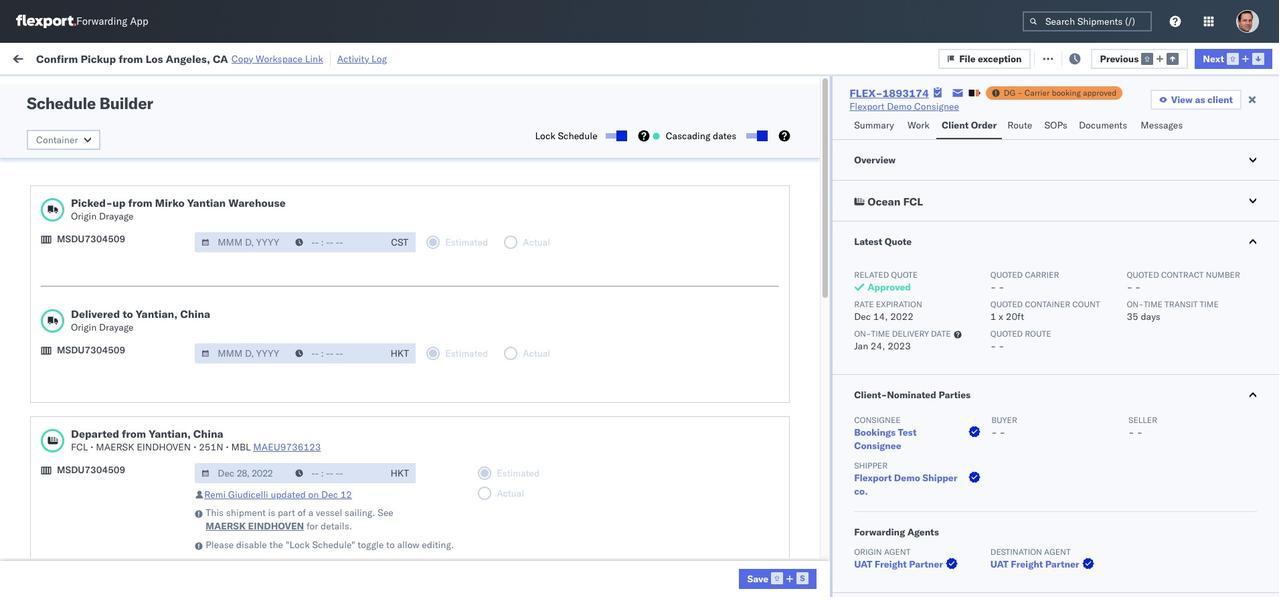 Task type: locate. For each thing, give the bounding box(es) containing it.
snoozed
[[280, 83, 311, 93]]

1 appointment from the top
[[110, 176, 165, 188]]

confirm inside "confirm pickup from rotterdam, netherlands"
[[31, 552, 65, 564]]

0 vertical spatial yantian,
[[136, 307, 178, 321]]

china inside delivered to yantian, china origin drayage
[[180, 307, 210, 321]]

partner for destination agent
[[1046, 558, 1080, 570]]

1 netherlands from the top
[[31, 418, 83, 430]]

2 omkar savant from the top
[[1134, 324, 1194, 336]]

origin down forwarding agents
[[854, 547, 882, 557]]

maersk inside departed from yantian, china fcl • maersk eindhoven • 251n • mbl maeu9736123
[[96, 441, 134, 453]]

2 4, from the top
[[315, 176, 323, 188]]

maeu9408431 up buyer on the right
[[958, 383, 1026, 395]]

2 schedule pickup from rotterdam, netherlands link from the top
[[31, 522, 201, 549]]

0 vertical spatial customs
[[64, 235, 101, 247]]

0 vertical spatial schedule pickup from rotterdam, netherlands button
[[31, 404, 201, 432]]

agent for destination agent
[[1044, 547, 1071, 557]]

3 hlxu8034992 from the top
[[1009, 176, 1074, 188]]

2 vertical spatial 11:59 pm pdt, nov 4, 2022
[[226, 206, 349, 218]]

0 vertical spatial gaurav jawla
[[1134, 117, 1190, 130]]

0 vertical spatial mmm d, yyyy text field
[[195, 343, 290, 364]]

1 integration from the top
[[613, 383, 659, 395]]

1 vertical spatial customs
[[64, 470, 101, 482]]

buyer - -
[[992, 415, 1018, 439]]

5:30
[[226, 500, 246, 512], [226, 530, 246, 542]]

•
[[90, 441, 93, 453], [193, 441, 197, 453], [226, 441, 229, 453]]

0 horizontal spatial dec
[[289, 353, 307, 365]]

4, for schedule pickup from los angeles, ca
[[315, 206, 323, 218]]

schedule pickup from los angeles, ca link for third schedule pickup from los angeles, ca button
[[31, 205, 196, 218]]

2 gaurav from the top
[[1134, 176, 1164, 188]]

2 pdt, from the top
[[271, 176, 293, 188]]

schedule delivery appointment link for third "schedule delivery appointment" button from the top of the page
[[31, 381, 165, 395]]

schedule delivery appointment for schedule delivery appointment link for 4th "schedule delivery appointment" button from the bottom of the page
[[31, 176, 165, 188]]

agent
[[1255, 383, 1279, 395]]

schedule delivery appointment up picked- at left top
[[31, 176, 165, 188]]

2130387
[[804, 383, 845, 395], [804, 412, 845, 424], [804, 471, 845, 483], [804, 559, 845, 571]]

on- inside on-time transit time 35 days
[[1127, 299, 1144, 309]]

confirm for confirm delivery
[[31, 352, 65, 365]]

demo for consignee
[[887, 100, 912, 112]]

11:00 down the warehouse
[[226, 235, 252, 247]]

1 horizontal spatial partner
[[1046, 558, 1080, 570]]

1 vertical spatial upload customs clearance documents link
[[31, 470, 197, 483]]

1 vertical spatial savant
[[1165, 324, 1194, 336]]

bookings test consignee
[[854, 426, 917, 452]]

snoozed : no
[[280, 83, 328, 93]]

lhuu7894563, uetu5238478 down quote
[[867, 264, 1003, 276]]

jawla down 'view'
[[1167, 117, 1190, 130]]

1 horizontal spatial on-
[[1127, 299, 1144, 309]]

2 partner from the left
[[1046, 558, 1080, 570]]

uetu5238478 for schedule delivery appointment
[[938, 294, 1003, 306]]

1 vertical spatial container
[[36, 134, 78, 146]]

1 horizontal spatial work
[[908, 119, 930, 131]]

account
[[682, 383, 717, 395], [682, 412, 717, 424], [682, 471, 717, 483], [682, 500, 717, 512], [682, 530, 717, 542], [682, 559, 717, 571]]

4 gvcu5265864 from the top
[[867, 559, 933, 571]]

gaurav jawla down 'view'
[[1134, 117, 1190, 130]]

1 pdt, from the top
[[271, 147, 293, 159]]

1 vertical spatial 11:00
[[226, 559, 252, 571]]

1 horizontal spatial container
[[867, 104, 902, 114]]

2130384 for schedule pickup from rotterdam, netherlands
[[804, 530, 845, 542]]

11:59 pm pdt, nov 4, 2022 for schedule delivery appointment
[[226, 176, 349, 188]]

hlxu8034992 for upload customs clearance documents
[[1009, 235, 1074, 247]]

0 vertical spatial hkt
[[391, 347, 409, 360]]

11:59 pm pdt, nov 4, 2022 for schedule pickup from los angeles, ca
[[226, 206, 349, 218]]

2 11:59 pm pdt, nov 4, 2022 from the top
[[226, 176, 349, 188]]

2 ceau7522281, hlxu6269489, hlxu8034992 from the top
[[867, 147, 1074, 159]]

schedule pickup from los angeles, ca link
[[31, 116, 196, 130], [31, 146, 196, 159], [31, 205, 196, 218], [31, 263, 196, 277], [31, 440, 196, 454]]

activity log button
[[337, 51, 387, 66]]

4 1889466 from the top
[[804, 353, 845, 365]]

china inside departed from yantian, china fcl • maersk eindhoven • 251n • mbl maeu9736123
[[193, 427, 223, 441]]

savant for lhuu7894563, uetu5238478
[[1165, 324, 1194, 336]]

1 mmm d, yyyy text field from the top
[[195, 343, 290, 364]]

0 vertical spatial 5:30
[[226, 500, 246, 512]]

quoted inside quoted carrier - -
[[991, 270, 1023, 280]]

consignee inside bookings test consignee
[[854, 440, 902, 452]]

0 vertical spatial 8:30
[[226, 412, 246, 424]]

gvcu5265864 down origin agent
[[867, 559, 933, 571]]

4 lhuu7894563, from the top
[[867, 353, 936, 365]]

1 horizontal spatial uat freight partner link
[[991, 558, 1097, 571]]

test
[[580, 117, 598, 130], [672, 117, 690, 130], [580, 147, 598, 159], [672, 147, 690, 159], [580, 176, 598, 188], [672, 176, 690, 188], [580, 235, 598, 247], [580, 353, 598, 365], [662, 383, 680, 395], [1206, 383, 1224, 395], [662, 412, 680, 424], [898, 426, 917, 439], [662, 471, 680, 483], [662, 500, 680, 512], [662, 530, 680, 542], [662, 559, 680, 571]]

clearance inside button
[[104, 235, 147, 247]]

demo for shipper
[[894, 472, 920, 484]]

1 vertical spatial to
[[386, 539, 395, 551]]

2 1846748 from the top
[[804, 147, 845, 159]]

schedule pickup from los angeles, ca for second schedule pickup from los angeles, ca button from the top of the page's schedule pickup from los angeles, ca link
[[31, 146, 196, 158]]

uat for destination
[[991, 558, 1009, 570]]

schedule delivery appointment link up picked- at left top
[[31, 175, 165, 188]]

mmm d, yyyy text field for second -- : -- -- text box from the top
[[195, 463, 290, 483]]

editing.
[[422, 539, 454, 551]]

5 integration from the top
[[613, 530, 659, 542]]

4 account from the top
[[682, 500, 717, 512]]

shipper up co.
[[854, 461, 888, 471]]

freight down origin agent
[[875, 558, 907, 570]]

8:30 for 8:30 pm pst, jan 23, 2023
[[226, 412, 246, 424]]

0 vertical spatial upload
[[31, 235, 61, 247]]

0 vertical spatial jawla
[[1167, 117, 1190, 130]]

resize handle column header
[[202, 104, 218, 597], [358, 104, 374, 597], [407, 104, 423, 597], [499, 104, 515, 597], [590, 104, 606, 597], [731, 104, 747, 597], [844, 104, 860, 597], [935, 104, 951, 597], [1111, 104, 1127, 597], [1203, 104, 1219, 597], [1245, 104, 1261, 597]]

1 vertical spatial msdu7304509
[[57, 344, 125, 356]]

to up confirm pickup from los angeles, ca
[[123, 307, 133, 321]]

delivery up picked- at left top
[[73, 176, 107, 188]]

2 vertical spatial consignee
[[854, 440, 902, 452]]

2023 up 12
[[328, 442, 351, 454]]

documents for first upload customs clearance documents link from the bottom of the page
[[149, 470, 197, 482]]

lhuu7894563, down jan 24, 2023
[[867, 353, 936, 365]]

24,
[[871, 340, 885, 352], [309, 353, 323, 365], [311, 442, 326, 454]]

2 horizontal spatial •
[[226, 441, 229, 453]]

quoted left the carrier
[[991, 270, 1023, 280]]

1 vertical spatial 4,
[[315, 176, 323, 188]]

filtered
[[13, 82, 46, 94]]

for down a
[[307, 520, 318, 532]]

time for on-time transit time 35 days
[[1144, 299, 1163, 309]]

8:30 up giudicelli
[[226, 471, 246, 483]]

3 hlxu6269489, from the top
[[938, 176, 1006, 188]]

schedule delivery appointment link up "confirm pickup from rotterdam, netherlands"
[[31, 499, 165, 512]]

1 nyku9743990 from the top
[[867, 500, 932, 512]]

upload customs clearance documents for first upload customs clearance documents link from the bottom of the page
[[31, 470, 197, 482]]

2 msdu7304509 from the top
[[57, 344, 125, 356]]

documents inside button
[[149, 235, 197, 247]]

2 upload customs clearance documents link from the top
[[31, 470, 197, 483]]

maersk inside this shipment is part of a vessel sailing. see maersk eindhoven for details.
[[206, 520, 246, 532]]

appointment up up
[[110, 176, 165, 188]]

flexport. image
[[16, 15, 76, 28]]

numbers inside the container numbers
[[867, 114, 900, 125]]

upload inside button
[[31, 235, 61, 247]]

the
[[269, 539, 283, 551]]

upload for 1st upload customs clearance documents link from the top of the page
[[31, 235, 61, 247]]

nov for upload customs clearance documents
[[294, 235, 312, 247]]

dec down rate
[[854, 311, 871, 323]]

expiration
[[876, 299, 922, 309]]

0 vertical spatial flex-2130384
[[775, 500, 845, 512]]

0 vertical spatial clearance
[[104, 235, 147, 247]]

3 lagerfeld from the top
[[748, 471, 787, 483]]

1 schedule delivery appointment from the top
[[31, 176, 165, 188]]

2 2130387 from the top
[[804, 412, 845, 424]]

msdu7304509 down confirm pickup from los angeles, ca button at the bottom left
[[57, 344, 125, 356]]

appointment up departed
[[110, 382, 165, 394]]

1 11:59 pm pdt, nov 4, 2022 from the top
[[226, 147, 349, 159]]

0 horizontal spatial partner
[[909, 558, 943, 570]]

1 test123456 from the top
[[958, 117, 1015, 130]]

0 vertical spatial netherlands
[[31, 418, 83, 430]]

uat freight partner down origin agent
[[854, 558, 943, 570]]

delivery for 11:59
[[73, 176, 107, 188]]

1 schedule pickup from los angeles, ca button from the top
[[31, 116, 196, 131]]

china
[[180, 307, 210, 321], [193, 427, 223, 441]]

9 resize handle column header from the left
[[1111, 104, 1127, 597]]

blocked,
[[165, 83, 198, 93]]

0 vertical spatial flexport
[[850, 100, 885, 112]]

4 schedule pickup from los angeles, ca link from the top
[[31, 263, 196, 277]]

24, for flex-1662119
[[311, 442, 326, 454]]

1 vertical spatial gaurav jawla
[[1134, 176, 1190, 188]]

from inside departed from yantian, china fcl • maersk eindhoven • 251n • mbl maeu9736123
[[122, 427, 146, 441]]

exception up the dg
[[978, 53, 1022, 65]]

2 nyku9743990 from the top
[[867, 530, 932, 542]]

customs down picked- at left top
[[64, 235, 101, 247]]

2 uat from the left
[[991, 558, 1009, 570]]

"lock
[[286, 539, 310, 551]]

5:30 pm pst, jan 30, 2023 for schedule pickup from rotterdam, netherlands
[[226, 530, 346, 542]]

exception up approved
[[1069, 52, 1113, 64]]

from inside "confirm pickup from rotterdam, netherlands"
[[99, 552, 118, 564]]

11:59 pm pdt, nov 4, 2022
[[226, 147, 349, 159], [226, 176, 349, 188], [226, 206, 349, 218]]

maeu9408431 down destination on the right bottom of page
[[958, 559, 1026, 571]]

confirm pickup from los angeles, ca button
[[31, 322, 190, 337]]

3 4, from the top
[[315, 206, 323, 218]]

1 horizontal spatial •
[[193, 441, 197, 453]]

omkar savant for ceau7522281, hlxu6269489, hlxu8034992
[[1134, 147, 1194, 159]]

work button
[[902, 113, 937, 139]]

4 schedule delivery appointment link from the top
[[31, 499, 165, 512]]

1 jawla from the top
[[1167, 117, 1190, 130]]

2 lhuu7894563, from the top
[[867, 294, 936, 306]]

2 omkar from the top
[[1134, 324, 1162, 336]]

quoted down x
[[991, 329, 1023, 339]]

0 vertical spatial 11:59 pm pdt, nov 4, 2022
[[226, 147, 349, 159]]

0 vertical spatial to
[[123, 307, 133, 321]]

clearance for 1st upload customs clearance documents link from the top of the page
[[104, 235, 147, 247]]

1 vertical spatial forwarding
[[854, 526, 905, 538]]

bosch
[[522, 117, 548, 130], [613, 117, 640, 130], [522, 147, 548, 159], [613, 147, 640, 159], [522, 176, 548, 188], [613, 176, 640, 188], [522, 235, 548, 247], [522, 353, 548, 365]]

savant down on-time transit time 35 days
[[1165, 324, 1194, 336]]

schedule delivery appointment up "confirm pickup from rotterdam, netherlands"
[[31, 500, 165, 512]]

0 vertical spatial msdu7304509
[[57, 233, 125, 245]]

customs inside upload customs clearance documents button
[[64, 235, 101, 247]]

1 resize handle column header from the left
[[202, 104, 218, 597]]

0 vertical spatial savant
[[1165, 147, 1194, 159]]

maeu9408431 for 8:30 pm pst, jan 28, 2023
[[958, 471, 1026, 483]]

2 vertical spatial 24,
[[311, 442, 326, 454]]

schedule pickup from los angeles, ca up upload customs clearance documents button
[[31, 205, 196, 217]]

flex-2130384 for schedule pickup from rotterdam, netherlands
[[775, 530, 845, 542]]

rotterdam, inside "confirm pickup from rotterdam, netherlands"
[[121, 552, 168, 564]]

transit
[[1165, 299, 1198, 309]]

2 vertical spatial pdt,
[[271, 206, 293, 218]]

1 horizontal spatial :
[[311, 83, 314, 93]]

0 horizontal spatial maersk
[[96, 441, 134, 453]]

0 vertical spatial forwarding
[[76, 15, 127, 28]]

1 msdu7304509 from the top
[[57, 233, 125, 245]]

demo inside flexport demo shipper co.
[[894, 472, 920, 484]]

24, down 23,
[[311, 442, 326, 454]]

0 vertical spatial dec
[[854, 311, 871, 323]]

on- for on-time delivery date
[[854, 329, 871, 339]]

1 upload from the top
[[31, 235, 61, 247]]

omkar savant down days
[[1134, 324, 1194, 336]]

jawla down messages button
[[1167, 176, 1190, 188]]

None checkbox
[[747, 133, 765, 139]]

test inside bookings test consignee
[[898, 426, 917, 439]]

1 agent from the left
[[884, 547, 911, 557]]

schedule delivery appointment button
[[31, 175, 165, 190], [31, 293, 165, 308], [31, 381, 165, 396], [31, 499, 165, 514]]

parties
[[939, 389, 971, 401]]

agent down forwarding agents
[[884, 547, 911, 557]]

eindhoven inside departed from yantian, china fcl • maersk eindhoven • 251n • mbl maeu9736123
[[137, 441, 191, 453]]

2 8:30 from the top
[[226, 471, 246, 483]]

2 vertical spatial msdu7304509
[[57, 464, 125, 476]]

2 : from the left
[[311, 83, 314, 93]]

11:00 pm pst, feb 2, 2023
[[226, 559, 347, 571]]

freight down "destination agent"
[[1011, 558, 1043, 570]]

2 agent from the left
[[1044, 547, 1071, 557]]

1 vertical spatial documents
[[149, 235, 197, 247]]

0 horizontal spatial eindhoven
[[137, 441, 191, 453]]

contract
[[1161, 270, 1204, 280]]

schedule delivery appointment button up "confirm pickup from rotterdam, netherlands"
[[31, 499, 165, 514]]

2023 down 'vessel'
[[322, 530, 346, 542]]

yantian, inside departed from yantian, china fcl • maersk eindhoven • 251n • mbl maeu9736123
[[149, 427, 191, 441]]

1 vertical spatial 5:30
[[226, 530, 246, 542]]

0 vertical spatial 5:30 pm pst, jan 30, 2023
[[226, 500, 346, 512]]

3 schedule delivery appointment link from the top
[[31, 381, 165, 395]]

3 ceau7522281, from the top
[[867, 176, 935, 188]]

upload customs clearance documents link down up
[[31, 234, 197, 247]]

on right 205
[[328, 52, 339, 64]]

of
[[298, 507, 306, 519]]

1 vertical spatial schedule pickup from rotterdam, netherlands
[[31, 523, 174, 548]]

schedule pickup from los angeles, ca link for first schedule pickup from los angeles, ca button from the bottom of the page
[[31, 440, 196, 454]]

1 integration test account - karl lagerfeld from the top
[[613, 383, 787, 395]]

flexport for flexport demo consignee
[[850, 100, 885, 112]]

schedule delivery appointment button down the confirm delivery button
[[31, 381, 165, 396]]

origin down picked- at left top
[[71, 210, 97, 222]]

hlxu6269489, for schedule pickup from los angeles, ca
[[938, 206, 1006, 218]]

0 vertical spatial gaurav
[[1134, 117, 1164, 130]]

1 vertical spatial -- : -- -- text field
[[289, 463, 384, 483]]

customs for 1st upload customs clearance documents link from the top of the page
[[64, 235, 101, 247]]

numbers
[[1007, 109, 1040, 119], [867, 114, 900, 125]]

1 flex-1889466 from the top
[[775, 265, 845, 277]]

schedule delivery appointment
[[31, 176, 165, 188], [31, 294, 165, 306], [31, 382, 165, 394], [31, 500, 165, 512]]

schedule delivery appointment link up delivered
[[31, 293, 165, 306]]

1 vertical spatial gaurav
[[1134, 176, 1164, 188]]

nov for schedule delivery appointment
[[295, 176, 312, 188]]

205
[[308, 52, 326, 64]]

hlxu6269489, for schedule delivery appointment
[[938, 176, 1006, 188]]

flex-2130384
[[775, 500, 845, 512], [775, 530, 845, 542]]

1889466 for schedule pickup from los angeles, ca
[[804, 265, 845, 277]]

msdu7304509 down departed
[[57, 464, 125, 476]]

0 horizontal spatial :
[[97, 83, 99, 93]]

schedule
[[27, 93, 96, 113], [31, 117, 70, 129], [558, 130, 598, 142], [31, 146, 70, 158], [31, 176, 70, 188], [31, 205, 70, 217], [31, 264, 70, 276], [31, 294, 70, 306], [31, 382, 70, 394], [31, 405, 70, 417], [31, 441, 70, 453], [31, 500, 70, 512], [31, 523, 70, 535]]

time right transit in the bottom of the page
[[1200, 299, 1219, 309]]

appointment up confirm pickup from rotterdam, netherlands 'link'
[[110, 500, 165, 512]]

eindhoven inside this shipment is part of a vessel sailing. see maersk eindhoven for details.
[[248, 520, 304, 532]]

uetu5238478
[[938, 264, 1003, 276], [938, 294, 1003, 306], [938, 323, 1003, 335], [938, 353, 1003, 365]]

8:30 pm pst, jan 23, 2023
[[226, 412, 346, 424]]

1 vertical spatial dec
[[289, 353, 307, 365]]

0 horizontal spatial uat freight partner link
[[854, 558, 961, 571]]

MMM D, YYYY text field
[[195, 343, 290, 364], [195, 463, 290, 483]]

2 integration test account - karl lagerfeld from the top
[[613, 412, 787, 424]]

lhuu7894563, down approved
[[867, 294, 936, 306]]

1 vertical spatial 30,
[[306, 530, 320, 542]]

4 karl from the top
[[728, 500, 745, 512]]

flex-2130384 for schedule delivery appointment
[[775, 500, 845, 512]]

nyku9743990 for schedule delivery appointment
[[867, 500, 932, 512]]

netherlands inside "confirm pickup from rotterdam, netherlands"
[[31, 565, 83, 577]]

schedule delivery appointment link for third "schedule delivery appointment" button from the bottom of the page
[[31, 293, 165, 306]]

maeu9408431 up zimu3048342
[[958, 471, 1026, 483]]

1 horizontal spatial uat freight partner
[[991, 558, 1080, 570]]

date
[[931, 329, 951, 339]]

quoted for quoted carrier - -
[[991, 270, 1023, 280]]

5 resize handle column header from the left
[[590, 104, 606, 597]]

forwarding up origin agent
[[854, 526, 905, 538]]

3 schedule pickup from los angeles, ca from the top
[[31, 205, 196, 217]]

2022 for schedule pickup from los angeles, ca
[[326, 206, 349, 218]]

from inside picked-up from mirko yantian warehouse origin drayage
[[128, 196, 152, 210]]

shipper down bookings test consignee link
[[923, 472, 958, 484]]

numbers for mbl/mawb numbers
[[1007, 109, 1040, 119]]

1 vertical spatial upload
[[31, 470, 61, 482]]

2 gvcu5265864 from the top
[[867, 412, 933, 424]]

delivery down the confirm delivery button
[[73, 382, 107, 394]]

0 vertical spatial container
[[867, 104, 902, 114]]

2 test123456 from the top
[[958, 147, 1015, 159]]

yantian, inside delivered to yantian, china origin drayage
[[136, 307, 178, 321]]

2 lagerfeld from the top
[[748, 412, 787, 424]]

2 vertical spatial netherlands
[[31, 565, 83, 577]]

30, right part
[[306, 500, 320, 512]]

numbers down the dg
[[1007, 109, 1040, 119]]

flex-2130384 down the flex-1662119
[[775, 500, 845, 512]]

client
[[1208, 94, 1233, 106]]

3 flex-2130387 from the top
[[775, 471, 845, 483]]

schedule delivery appointment down the confirm delivery button
[[31, 382, 165, 394]]

lhuu7894563, uetu5238478 down the expiration
[[867, 323, 1003, 335]]

dec left 12
[[321, 489, 338, 501]]

exception
[[1069, 52, 1113, 64], [978, 53, 1022, 65]]

ceau7522281, hlxu6269489, hlxu8034992 for schedule pickup from los angeles, ca
[[867, 206, 1074, 218]]

1 vertical spatial 5:30 pm pst, jan 30, 2023
[[226, 530, 346, 542]]

on-
[[1127, 299, 1144, 309], [854, 329, 871, 339]]

-
[[1018, 88, 1023, 98], [991, 281, 997, 293], [999, 281, 1005, 293], [1127, 281, 1133, 293], [1135, 281, 1141, 293], [991, 340, 997, 352], [999, 340, 1005, 352], [720, 383, 726, 395], [1198, 383, 1204, 395], [720, 412, 726, 424], [992, 426, 997, 439], [1000, 426, 1006, 439], [1129, 426, 1135, 439], [1137, 426, 1143, 439], [720, 471, 726, 483], [720, 500, 726, 512], [720, 530, 726, 542], [720, 559, 726, 571]]

1 uat freight partner from the left
[[854, 558, 943, 570]]

1 vertical spatial omkar
[[1134, 324, 1162, 336]]

is
[[268, 507, 275, 519]]

1 • from the left
[[90, 441, 93, 453]]

shipper
[[854, 461, 888, 471], [923, 472, 958, 484]]

view
[[1171, 94, 1193, 106]]

1 vertical spatial flex-2130384
[[775, 530, 845, 542]]

container down workitem at left
[[36, 134, 78, 146]]

0 vertical spatial pdt,
[[271, 147, 293, 159]]

11:00 for 11:00 pm pst, nov 8, 2022
[[226, 235, 252, 247]]

gaurav jawla down messages button
[[1134, 176, 1190, 188]]

gvcu5265864 for 8:30 pm pst, jan 23, 2023
[[867, 412, 933, 424]]

2 schedule delivery appointment link from the top
[[31, 293, 165, 306]]

maeu9408431
[[958, 383, 1026, 395], [958, 412, 1026, 424], [958, 471, 1026, 483], [958, 559, 1026, 571]]

agent
[[884, 547, 911, 557], [1044, 547, 1071, 557]]

3 netherlands from the top
[[31, 565, 83, 577]]

nyku9743990 down flexport demo shipper co.
[[867, 500, 932, 512]]

appointment up delivered to yantian, china origin drayage
[[110, 294, 165, 306]]

-- : -- -- text field
[[289, 343, 384, 364], [289, 463, 384, 483]]

numbers for container numbers
[[867, 114, 900, 125]]

clearance
[[104, 235, 147, 247], [104, 470, 147, 482]]

24, for flex-1889466
[[309, 353, 323, 365]]

2 karl from the top
[[728, 412, 745, 424]]

omkar down messages button
[[1134, 147, 1162, 159]]

delivery for 5:30
[[73, 500, 107, 512]]

: for snoozed
[[311, 83, 314, 93]]

origin inside picked-up from mirko yantian warehouse origin drayage
[[71, 210, 97, 222]]

lock schedule
[[535, 130, 598, 142]]

uat freight partner down "destination agent"
[[991, 558, 1080, 570]]

confirm delivery link
[[31, 352, 102, 365]]

next
[[1203, 53, 1224, 65]]

3 pdt, from the top
[[271, 206, 293, 218]]

maersk
[[96, 441, 134, 453], [206, 520, 246, 532]]

1 omkar from the top
[[1134, 147, 1162, 159]]

1 vertical spatial jawla
[[1167, 176, 1190, 188]]

Search Shipments (/) text field
[[1023, 11, 1152, 31]]

schedule delivery appointment up delivered
[[31, 294, 165, 306]]

11:00 down disable
[[226, 559, 252, 571]]

hlxu8034992 for schedule delivery appointment
[[1009, 176, 1074, 188]]

cascading
[[666, 130, 711, 142]]

1 omkar savant from the top
[[1134, 147, 1194, 159]]

uat down origin agent
[[854, 558, 873, 570]]

bookings test consignee link
[[854, 426, 984, 453]]

2 uat freight partner link from the left
[[991, 558, 1097, 571]]

8:30 pm pst, jan 28, 2023
[[226, 471, 346, 483]]

status
[[73, 83, 97, 93]]

0 vertical spatial drayage
[[99, 210, 134, 222]]

0 vertical spatial 4,
[[315, 147, 323, 159]]

to left allow
[[386, 539, 395, 551]]

flex-2130384 up save button
[[775, 530, 845, 542]]

2 vertical spatial dec
[[321, 489, 338, 501]]

agent right destination on the right bottom of page
[[1044, 547, 1071, 557]]

0 vertical spatial work
[[146, 52, 170, 64]]

3 11:59 pm pdt, nov 4, 2022 from the top
[[226, 206, 349, 218]]

quoted inside quoted contract number - - rate expiration dec 14, 2022
[[1127, 270, 1159, 280]]

flex-1889466 for schedule delivery appointment
[[775, 294, 845, 306]]

batch action
[[1204, 52, 1262, 64]]

activity log
[[337, 53, 387, 65]]

copy
[[231, 53, 253, 65]]

flexport
[[850, 100, 885, 112], [854, 472, 892, 484]]

on
[[328, 52, 339, 64], [308, 489, 319, 501]]

5 ceau7522281, from the top
[[867, 235, 935, 247]]

msdu7304509 for picked-up from mirko yantian warehouse
[[57, 233, 125, 245]]

container down flex-1893174 link
[[867, 104, 902, 114]]

3 schedule delivery appointment from the top
[[31, 382, 165, 394]]

file exception up the dg
[[959, 53, 1022, 65]]

msdu7304509 for delivered to yantian, china
[[57, 344, 125, 356]]

jawla
[[1167, 117, 1190, 130], [1167, 176, 1190, 188]]

drayage down delivered
[[99, 321, 134, 333]]

1 clearance from the top
[[104, 235, 147, 247]]

1 : from the left
[[97, 83, 99, 93]]

uat freight partner for destination
[[991, 558, 1080, 570]]

documents inside button
[[1079, 119, 1128, 131]]

gvcu5265864 for 11:00 pm pst, feb 2, 2023
[[867, 559, 933, 571]]

flexport inside flexport demo shipper co.
[[854, 472, 892, 484]]

documents button
[[1074, 113, 1136, 139]]

schedule pickup from los angeles, ca down workitem button
[[31, 146, 196, 158]]

schedule pickup from los angeles, ca button
[[31, 116, 196, 131], [31, 146, 196, 160], [31, 205, 196, 219], [31, 263, 196, 278], [31, 440, 196, 455]]

los
[[146, 52, 163, 65], [126, 117, 141, 129], [126, 146, 141, 158], [126, 205, 141, 217], [126, 264, 141, 276], [121, 323, 136, 335], [126, 441, 141, 453]]

1 vertical spatial nyku9743990
[[867, 530, 932, 542]]

mbl
[[231, 441, 251, 453]]

ca inside button
[[177, 323, 190, 335]]

0 horizontal spatial to
[[123, 307, 133, 321]]

customs down departed
[[64, 470, 101, 482]]

messages
[[1141, 119, 1183, 131]]

client-
[[854, 389, 887, 401]]

quoted inside quoted container count 1 x 20ft
[[991, 299, 1023, 309]]

1 horizontal spatial agent
[[1044, 547, 1071, 557]]

clearance down up
[[104, 235, 147, 247]]

quoted contract number - - rate expiration dec 14, 2022
[[854, 270, 1240, 323]]

for up the builder
[[128, 83, 139, 93]]

uat freight partner link for destination
[[991, 558, 1097, 571]]

delivery up "confirm pickup from rotterdam, netherlands"
[[73, 500, 107, 512]]

origin down delivered
[[71, 321, 97, 333]]

0 horizontal spatial on-
[[854, 329, 871, 339]]

maeu9408431 down parties
[[958, 412, 1026, 424]]

0 horizontal spatial file
[[959, 53, 976, 65]]

fcl inside departed from yantian, china fcl • maersk eindhoven • 251n • mbl maeu9736123
[[71, 441, 88, 453]]

None checkbox
[[606, 133, 624, 139]]

work down "flexport demo consignee" link
[[908, 119, 930, 131]]

1 horizontal spatial numbers
[[1007, 109, 1040, 119]]

yantian
[[187, 196, 226, 210]]

1 vertical spatial for
[[307, 520, 318, 532]]

0 horizontal spatial uat freight partner
[[854, 558, 943, 570]]

quoted carrier - -
[[991, 270, 1059, 293]]

uat
[[854, 558, 873, 570], [991, 558, 1009, 570]]

2 2130384 from the top
[[804, 530, 845, 542]]

lhuu7894563,
[[867, 264, 936, 276], [867, 294, 936, 306], [867, 323, 936, 335], [867, 353, 936, 365]]

14,
[[874, 311, 888, 323]]

upload
[[31, 235, 61, 247], [31, 470, 61, 482]]

flexport up co.
[[854, 472, 892, 484]]

forwarding left app at the top of page
[[76, 15, 127, 28]]

maeu9408431 for 8:30 pm pst, jan 23, 2023
[[958, 412, 1026, 424]]

3 flex-1846748 from the top
[[775, 176, 845, 188]]

ceau7522281, for schedule pickup from los angeles, ca
[[867, 206, 935, 218]]

4 schedule delivery appointment button from the top
[[31, 499, 165, 514]]

4 hlxu6269489, from the top
[[938, 206, 1006, 218]]

2 uetu5238478 from the top
[[938, 294, 1003, 306]]

abcdefg78456546 for schedule delivery appointment
[[958, 294, 1048, 306]]

cascading dates
[[666, 130, 737, 142]]

upload customs clearance documents down departed
[[31, 470, 197, 482]]

msdu7304509 down picked- at left top
[[57, 233, 125, 245]]

latest quote button
[[833, 222, 1279, 262]]

view as client
[[1171, 94, 1233, 106]]

• left the 251n
[[193, 441, 197, 453]]

6 resize handle column header from the left
[[731, 104, 747, 597]]

schedule delivery appointment link for fourth "schedule delivery appointment" button from the top
[[31, 499, 165, 512]]

test123456
[[958, 117, 1015, 130], [958, 147, 1015, 159], [958, 176, 1015, 188], [958, 206, 1015, 218]]

confirm for confirm pickup from los angeles, ca copy workspace link
[[36, 52, 78, 65]]

0 vertical spatial schedule pickup from rotterdam, netherlands link
[[31, 404, 201, 431]]

5:30 right this
[[226, 500, 246, 512]]

30, for schedule pickup from rotterdam, netherlands
[[306, 530, 320, 542]]

on- up jan 24, 2023
[[854, 329, 871, 339]]

container button
[[27, 130, 101, 150]]

1 5:30 pm pst, jan 30, 2023 from the top
[[226, 500, 346, 512]]

0 horizontal spatial freight
[[875, 558, 907, 570]]

0 vertical spatial 24,
[[871, 340, 885, 352]]

2 flex-1889466 from the top
[[775, 294, 845, 306]]

quoted inside "quoted route - -"
[[991, 329, 1023, 339]]

0 horizontal spatial agent
[[884, 547, 911, 557]]

work
[[146, 52, 170, 64], [908, 119, 930, 131]]

schedule pickup from los angeles, ca for schedule pickup from los angeles, ca link corresponding to 4th schedule pickup from los angeles, ca button from the top
[[31, 264, 196, 276]]

customs for first upload customs clearance documents link from the bottom of the page
[[64, 470, 101, 482]]

to inside delivered to yantian, china origin drayage
[[123, 307, 133, 321]]

1 vertical spatial 2130384
[[804, 530, 845, 542]]

lhuu7894563, uetu5238478 up date
[[867, 294, 1003, 306]]

(0)
[[218, 52, 235, 64]]

workitem button
[[8, 106, 205, 120]]

forwarding
[[76, 15, 127, 28], [854, 526, 905, 538]]

my
[[13, 49, 35, 67]]

0 vertical spatial maersk
[[96, 441, 134, 453]]

1 vertical spatial eindhoven
[[248, 520, 304, 532]]

rate
[[854, 299, 874, 309]]

lhuu7894563, up approved
[[867, 264, 936, 276]]

schedule delivery appointment button up picked- at left top
[[31, 175, 165, 190]]

0 vertical spatial shipper
[[854, 461, 888, 471]]

2 customs from the top
[[64, 470, 101, 482]]

2 schedule delivery appointment from the top
[[31, 294, 165, 306]]

0 vertical spatial china
[[180, 307, 210, 321]]

1 vertical spatial hkt
[[391, 467, 409, 479]]

work right import
[[146, 52, 170, 64]]

on- up 35
[[1127, 299, 1144, 309]]

fcl inside button
[[903, 195, 923, 208]]

1 horizontal spatial freight
[[1011, 558, 1043, 570]]

0 horizontal spatial •
[[90, 441, 93, 453]]

summary button
[[849, 113, 902, 139]]

maeu9408431 for 11:00 pm pst, feb 2, 2023
[[958, 559, 1026, 571]]

savant for ceau7522281, hlxu6269489, hlxu8034992
[[1165, 147, 1194, 159]]



Task type: vqa. For each thing, say whether or not it's contained in the screenshot.


Task type: describe. For each thing, give the bounding box(es) containing it.
flex-1889466 for schedule pickup from los angeles, ca
[[775, 265, 845, 277]]

5 karl from the top
[[728, 530, 745, 542]]

up
[[113, 196, 126, 210]]

3 karl from the top
[[728, 471, 745, 483]]

confirm delivery
[[31, 352, 102, 365]]

route
[[1008, 119, 1033, 131]]

2 schedule delivery appointment button from the top
[[31, 293, 165, 308]]

origin inside delivered to yantian, china origin drayage
[[71, 321, 97, 333]]

10 resize handle column header from the left
[[1203, 104, 1219, 597]]

ceau7522281, for upload customs clearance documents
[[867, 235, 935, 247]]

2 schedule pickup from rotterdam, netherlands from the top
[[31, 523, 174, 548]]

track
[[341, 52, 363, 64]]

quoted route - -
[[991, 329, 1051, 352]]

schedule pickup from rotterdam, netherlands link for first schedule pickup from rotterdam, netherlands button from the bottom of the page
[[31, 522, 201, 549]]

4, for schedule delivery appointment
[[315, 176, 323, 188]]

freight for destination
[[1011, 558, 1043, 570]]

giudicelli
[[228, 489, 268, 501]]

summary
[[854, 119, 894, 131]]

2 11:59 from the top
[[226, 176, 252, 188]]

1 schedule pickup from rotterdam, netherlands button from the top
[[31, 404, 201, 432]]

maeu9736123
[[253, 441, 321, 453]]

5 integration test account - karl lagerfeld from the top
[[613, 530, 787, 542]]

3 appointment from the top
[[110, 382, 165, 394]]

bookings
[[854, 426, 896, 439]]

28,
[[306, 471, 320, 483]]

2023 down on-time delivery date
[[888, 340, 911, 352]]

flexport demo shipper co.
[[854, 472, 958, 497]]

1 -- : -- -- text field from the top
[[289, 343, 384, 364]]

ready
[[103, 83, 127, 93]]

1 gaurav from the top
[[1134, 117, 1164, 130]]

quote
[[885, 236, 912, 248]]

abcdefg78456546 for schedule pickup from los angeles, ca
[[958, 265, 1048, 277]]

order
[[971, 119, 997, 131]]

1 flex-1846748 from the top
[[775, 117, 845, 130]]

allow
[[397, 539, 420, 551]]

1889466 for confirm pickup from los angeles, ca
[[804, 324, 845, 336]]

1 vertical spatial on
[[308, 489, 319, 501]]

lhuu7894563, uetu5238478 for schedule delivery appointment
[[867, 294, 1003, 306]]

dec inside quoted contract number - - rate expiration dec 14, 2022
[[854, 311, 871, 323]]

shipper inside flexport demo shipper co.
[[923, 472, 958, 484]]

carrier
[[1025, 270, 1059, 280]]

destination
[[991, 547, 1042, 557]]

mbl/mawb numbers button
[[951, 106, 1114, 120]]

uat for origin
[[854, 558, 873, 570]]

MMM D, YYYY text field
[[195, 232, 290, 252]]

client order button
[[937, 113, 1002, 139]]

quoted for quoted route - -
[[991, 329, 1023, 339]]

2023 right 23,
[[322, 412, 346, 424]]

3 schedule pickup from los angeles, ca button from the top
[[31, 205, 196, 219]]

route
[[1025, 329, 1051, 339]]

2 resize handle column header from the left
[[358, 104, 374, 597]]

sailing.
[[345, 507, 375, 519]]

schedule pickup from los angeles, ca link for 1st schedule pickup from los angeles, ca button
[[31, 116, 196, 130]]

8 resize handle column header from the left
[[935, 104, 951, 597]]

mirko
[[155, 196, 185, 210]]

msdu7304509 for departed from yantian, china
[[57, 464, 125, 476]]

client order
[[942, 119, 997, 131]]

confirm delivery button
[[31, 352, 102, 367]]

11:00 pm pst, nov 8, 2022
[[226, 235, 348, 247]]

upload for first upload customs clearance documents link from the bottom of the page
[[31, 470, 61, 482]]

3 account from the top
[[682, 471, 717, 483]]

1 schedule delivery appointment button from the top
[[31, 175, 165, 190]]

3 integration test account - karl lagerfeld from the top
[[613, 471, 787, 483]]

uetu5238478 for schedule pickup from los angeles, ca
[[938, 264, 1003, 276]]

view as client button
[[1151, 90, 1242, 110]]

schedule pickup from rotterdam, netherlands link for first schedule pickup from rotterdam, netherlands button from the top of the page
[[31, 404, 201, 431]]

schedule delivery appointment link for 4th "schedule delivery appointment" button from the bottom of the page
[[31, 175, 165, 188]]

0 horizontal spatial shipper
[[854, 461, 888, 471]]

4 integration test account - karl lagerfeld from the top
[[613, 500, 787, 512]]

jan down 23,
[[294, 442, 309, 454]]

batch action button
[[1183, 48, 1271, 68]]

1 horizontal spatial file exception
[[1050, 52, 1113, 64]]

next button
[[1195, 49, 1273, 69]]

1 horizontal spatial on
[[328, 52, 339, 64]]

route button
[[1002, 113, 1039, 139]]

schedule delivery appointment for third "schedule delivery appointment" button from the top of the page schedule delivery appointment link
[[31, 382, 165, 394]]

copy workspace link button
[[231, 53, 323, 65]]

4 flex-1889466 from the top
[[775, 353, 845, 365]]

am
[[249, 353, 264, 365]]

4 abcdefg78456546 from the top
[[958, 353, 1048, 365]]

1 lagerfeld from the top
[[748, 383, 787, 395]]

schedule delivery appointment for schedule delivery appointment link for third "schedule delivery appointment" button from the bottom of the page
[[31, 294, 165, 306]]

previous
[[1100, 53, 1139, 65]]

1 horizontal spatial dec
[[321, 489, 338, 501]]

2 hkt from the top
[[391, 467, 409, 479]]

container numbers button
[[860, 101, 938, 125]]

maersk eindhoven link
[[206, 520, 304, 533]]

jan down rate
[[854, 340, 868, 352]]

days
[[1141, 311, 1161, 323]]

nyku9743990 for schedule pickup from rotterdam, netherlands
[[867, 530, 932, 542]]

3 resize handle column header from the left
[[407, 104, 423, 597]]

confirm pickup from los angeles, ca link
[[31, 322, 190, 336]]

drayage inside picked-up from mirko yantian warehouse origin drayage
[[99, 210, 134, 222]]

flex-1893174 link
[[850, 86, 929, 100]]

2 • from the left
[[193, 441, 197, 453]]

1 upload customs clearance documents link from the top
[[31, 234, 197, 247]]

2 integration from the top
[[613, 412, 659, 424]]

abcd1234560
[[867, 441, 933, 453]]

rotterdam, for 11:00 pm pst, feb 2, 2023
[[121, 552, 168, 564]]

6:00
[[226, 353, 246, 365]]

1 flex-2130387 from the top
[[775, 383, 845, 395]]

overview
[[854, 154, 896, 166]]

flexport demo consignee
[[850, 100, 959, 112]]

related quote
[[854, 270, 918, 280]]

container for container
[[36, 134, 78, 146]]

4 11:59 from the top
[[226, 442, 252, 454]]

2023 right "2,"
[[324, 559, 347, 571]]

china for delivered to yantian, china
[[180, 307, 210, 321]]

35
[[1127, 311, 1139, 323]]

5 flex-1846748 from the top
[[775, 235, 845, 247]]

jan left 28,
[[288, 471, 303, 483]]

related
[[854, 270, 889, 280]]

uat freight partner for origin
[[854, 558, 943, 570]]

6 integration test account - karl lagerfeld from the top
[[613, 559, 787, 571]]

2 horizontal spatial time
[[1200, 299, 1219, 309]]

Search Work text field
[[829, 48, 975, 68]]

2130384 for schedule delivery appointment
[[804, 500, 845, 512]]

jan left 23,
[[288, 412, 303, 424]]

omkar savant for lhuu7894563, uetu5238478
[[1134, 324, 1194, 336]]

import
[[114, 52, 144, 64]]

schedule delivery appointment for schedule delivery appointment link associated with fourth "schedule delivery appointment" button from the top
[[31, 500, 165, 512]]

0 horizontal spatial for
[[128, 83, 139, 93]]

2 schedule pickup from los angeles, ca button from the top
[[31, 146, 196, 160]]

app
[[130, 15, 148, 28]]

lhuu7894563, uetu5238478 for confirm pickup from los angeles, ca
[[867, 323, 1003, 335]]

sops button
[[1039, 113, 1074, 139]]

netherlands for 11:00
[[31, 565, 83, 577]]

mbl/mawb numbers
[[958, 109, 1040, 119]]

251n
[[199, 441, 223, 453]]

on- for on-time transit time 35 days
[[1127, 299, 1144, 309]]

0 horizontal spatial file exception
[[959, 53, 1022, 65]]

action
[[1232, 52, 1262, 64]]

5:30 pm pst, jan 30, 2023 for schedule delivery appointment
[[226, 500, 346, 512]]

status : ready for work, blocked, in progress
[[73, 83, 243, 93]]

at
[[267, 52, 275, 64]]

2 appointment from the top
[[110, 294, 165, 306]]

ceau7522281, hlxu6269489, hlxu8034992 for upload customs clearance documents
[[867, 235, 1074, 247]]

4 integration from the top
[[613, 500, 659, 512]]

6 account from the top
[[682, 559, 717, 571]]

quoted container count 1 x 20ft
[[991, 299, 1100, 323]]

yantian, for from
[[149, 427, 191, 441]]

23,
[[306, 412, 320, 424]]

1 horizontal spatial file
[[1050, 52, 1067, 64]]

jan right the
[[288, 530, 303, 542]]

vessel
[[316, 507, 342, 519]]

quoted for quoted container count 1 x 20ft
[[991, 299, 1023, 309]]

1 gvcu5265864 from the top
[[867, 382, 933, 394]]

ocean fcl button
[[833, 181, 1279, 221]]

confirm pickup from rotterdam, netherlands link
[[31, 551, 201, 578]]

upload customs clearance documents for 1st upload customs clearance documents link from the top of the page
[[31, 235, 197, 247]]

uat freight partner link for origin
[[854, 558, 961, 571]]

2 schedule pickup from rotterdam, netherlands button from the top
[[31, 522, 201, 550]]

origin left agent
[[1227, 383, 1252, 395]]

flexport for flexport demo shipper co.
[[854, 472, 892, 484]]

1 vertical spatial consignee
[[854, 415, 901, 425]]

0 horizontal spatial exception
[[978, 53, 1022, 65]]

1 vertical spatial rotterdam,
[[126, 523, 174, 535]]

delivered
[[71, 307, 120, 321]]

: for status
[[97, 83, 99, 93]]

gvcu5265864 for 8:30 pm pst, jan 28, 2023
[[867, 471, 933, 483]]

lock
[[535, 130, 556, 142]]

4 appointment from the top
[[110, 500, 165, 512]]

2 netherlands from the top
[[31, 536, 83, 548]]

abcdefg78456546 for confirm pickup from los angeles, ca
[[958, 324, 1048, 336]]

toggle
[[358, 539, 384, 551]]

time for on-time delivery date
[[871, 329, 890, 339]]

drayage inside delivered to yantian, china origin drayage
[[99, 321, 134, 333]]

work
[[38, 49, 73, 67]]

1 horizontal spatial exception
[[1069, 52, 1113, 64]]

2 hlxu8034992 from the top
[[1009, 147, 1074, 159]]

jan 24, 2023
[[854, 340, 911, 352]]

x
[[999, 311, 1004, 323]]

part
[[278, 507, 295, 519]]

2023 right 28,
[[322, 471, 346, 483]]

number
[[1206, 270, 1240, 280]]

origin agent
[[854, 547, 911, 557]]

12
[[341, 489, 352, 501]]

4 2130387 from the top
[[804, 559, 845, 571]]

nominated
[[887, 389, 937, 401]]

1 2130387 from the top
[[804, 383, 845, 395]]

3 integration from the top
[[613, 471, 659, 483]]

overview button
[[833, 140, 1279, 180]]

clearance for first upload customs clearance documents link from the bottom of the page
[[104, 470, 147, 482]]

lhuu7894563, for schedule delivery appointment
[[867, 294, 936, 306]]

pdt, for schedule pickup from los angeles, ca
[[271, 206, 293, 218]]

link
[[305, 53, 323, 65]]

ocean fcl inside button
[[868, 195, 923, 208]]

2023 up details.
[[322, 500, 346, 512]]

1893174
[[883, 86, 929, 100]]

pickup inside "confirm pickup from rotterdam, netherlands"
[[67, 552, 96, 564]]

11 resize handle column header from the left
[[1245, 104, 1261, 597]]

schedule pickup from los angeles, ca link for 4th schedule pickup from los angeles, ca button from the top
[[31, 263, 196, 277]]

3 2130387 from the top
[[804, 471, 845, 483]]

2 flex-1846748 from the top
[[775, 147, 845, 159]]

sops
[[1045, 119, 1068, 131]]

1 4, from the top
[[315, 147, 323, 159]]

departed
[[71, 427, 119, 441]]

4 1846748 from the top
[[804, 206, 845, 218]]

2022 inside quoted contract number - - rate expiration dec 14, 2022
[[891, 311, 914, 323]]

forwarding app
[[76, 15, 148, 28]]

confirm for confirm pickup from rotterdam, netherlands
[[31, 552, 65, 564]]

5 account from the top
[[682, 530, 717, 542]]

30, for schedule delivery appointment
[[306, 500, 320, 512]]

jaehyung
[[1134, 383, 1174, 395]]

6 integration from the top
[[613, 559, 659, 571]]

agent for origin agent
[[884, 547, 911, 557]]

6:00 am pst, dec 24, 2022
[[226, 353, 349, 365]]

jan left a
[[288, 500, 303, 512]]

2 jawla from the top
[[1167, 176, 1190, 188]]

6 karl from the top
[[728, 559, 745, 571]]

1 hkt from the top
[[391, 347, 409, 360]]

1 maeu9408431 from the top
[[958, 383, 1026, 395]]

ocean inside ocean fcl button
[[868, 195, 901, 208]]

2 -- : -- -- text field from the top
[[289, 463, 384, 483]]

5:30 for schedule pickup from rotterdam, netherlands
[[226, 530, 246, 542]]

7 resize handle column header from the left
[[844, 104, 860, 597]]

omkar for ceau7522281, hlxu6269489, hlxu8034992
[[1134, 147, 1162, 159]]

consignee for test
[[854, 440, 902, 452]]

1 ceau7522281, from the top
[[867, 117, 935, 129]]

schedule"
[[312, 539, 355, 551]]

schedule pickup from los angeles, ca link for second schedule pickup from los angeles, ca button from the top of the page
[[31, 146, 196, 159]]

zimu3048342
[[958, 500, 1022, 512]]

3 test123456 from the top
[[958, 176, 1015, 188]]

1 hlxu8034992 from the top
[[1009, 117, 1074, 129]]

for inside this shipment is part of a vessel sailing. see maersk eindhoven for details.
[[307, 520, 318, 532]]

11:00 for 11:00 pm pst, feb 2, 2023
[[226, 559, 252, 571]]

4 schedule pickup from los angeles, ca button from the top
[[31, 263, 196, 278]]

1 11:59 from the top
[[226, 147, 252, 159]]

2022 for schedule delivery appointment
[[326, 176, 349, 188]]

2022 for upload customs clearance documents
[[325, 235, 348, 247]]

progress
[[210, 83, 243, 93]]

-- : -- -- text field
[[289, 232, 384, 252]]

1 1846748 from the top
[[804, 117, 845, 130]]

2 ceau7522281, from the top
[[867, 147, 935, 159]]

lhuu7894563, for confirm pickup from los angeles, ca
[[867, 323, 936, 335]]

choi
[[1176, 383, 1196, 395]]

1 gaurav jawla from the top
[[1134, 117, 1190, 130]]

1 horizontal spatial to
[[386, 539, 395, 551]]

1 karl from the top
[[728, 383, 745, 395]]

angeles, inside button
[[138, 323, 175, 335]]

co.
[[854, 485, 868, 497]]

freight for origin
[[875, 558, 907, 570]]

5 schedule pickup from los angeles, ca button from the top
[[31, 440, 196, 455]]

flex-1889466 for confirm pickup from los angeles, ca
[[775, 324, 845, 336]]

picked-
[[71, 196, 113, 210]]

log
[[372, 53, 387, 65]]

hlxu6269489, for upload customs clearance documents
[[938, 235, 1006, 247]]

3 • from the left
[[226, 441, 229, 453]]

5 1846748 from the top
[[804, 235, 845, 247]]

4 flex-2130387 from the top
[[775, 559, 845, 571]]

4 flex-1846748 from the top
[[775, 206, 845, 218]]

cst
[[391, 236, 408, 248]]

jaehyung choi - test origin agent
[[1134, 383, 1279, 395]]

quoted for quoted contract number - - rate expiration dec 14, 2022
[[1127, 270, 1159, 280]]

4 resize handle column header from the left
[[499, 104, 515, 597]]

latest quote
[[854, 236, 912, 248]]

please
[[206, 539, 234, 551]]

nov for schedule pickup from los angeles, ca
[[295, 206, 312, 218]]

no
[[317, 83, 328, 93]]

los inside button
[[121, 323, 136, 335]]

ceau7522281, for schedule delivery appointment
[[867, 176, 935, 188]]

3 1846748 from the top
[[804, 176, 845, 188]]

a
[[308, 507, 314, 519]]

8:30 for 8:30 pm pst, jan 28, 2023
[[226, 471, 246, 483]]

consignee for demo
[[914, 100, 959, 112]]

3 11:59 from the top
[[226, 206, 252, 218]]

1 schedule pickup from rotterdam, netherlands from the top
[[31, 405, 174, 430]]

delivery up delivered
[[73, 294, 107, 306]]

yantian, for to
[[136, 307, 178, 321]]

5 lagerfeld from the top
[[748, 530, 787, 542]]

import work
[[114, 52, 170, 64]]

agents
[[908, 526, 939, 538]]

1 vertical spatial work
[[908, 119, 930, 131]]



